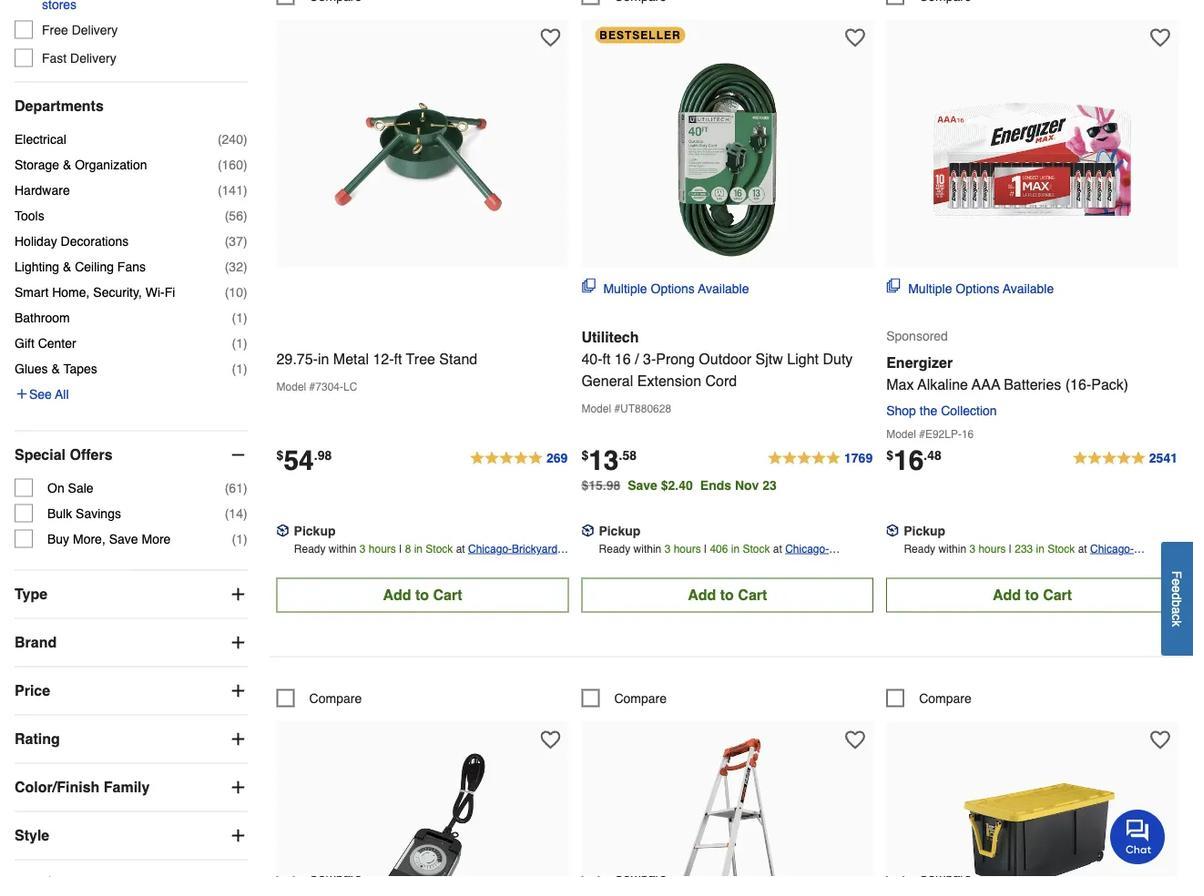 Task type: locate. For each thing, give the bounding box(es) containing it.
0 horizontal spatial pickup image
[[277, 525, 289, 537]]

2 multiple from the left
[[909, 281, 953, 296]]

3 inside ready within 3 hours | 406 in stock at chicago- brickyard lowe's
[[665, 543, 671, 555]]

2 hours from the left
[[674, 543, 701, 555]]

multiple options available up prong
[[604, 281, 749, 296]]

( down ( 61 )
[[225, 506, 229, 521]]

2 horizontal spatial 16
[[962, 428, 974, 441]]

1 horizontal spatial #
[[615, 402, 621, 415]]

0 horizontal spatial chicago-
[[468, 543, 512, 555]]

2 ready from the left
[[599, 543, 631, 555]]

2 add to cart button from the left
[[582, 578, 874, 613]]

more
[[142, 532, 171, 546]]

options up prong
[[651, 281, 695, 296]]

) for on sale
[[243, 481, 247, 495]]

options
[[651, 281, 695, 296], [956, 281, 1000, 296]]

2 horizontal spatial brickyard
[[1091, 561, 1136, 574]]

hours inside ready within 3 hours | 8 in stock at chicago-brickyard lowe's
[[369, 543, 396, 555]]

1 horizontal spatial at
[[773, 543, 783, 555]]

chicago- for ready within 3 hours | 233 in stock at chicago- brickyard lowe's
[[1091, 543, 1134, 555]]

3 left 8
[[360, 543, 366, 555]]

) left 29.75-
[[243, 362, 247, 376]]

f
[[1170, 571, 1185, 579]]

pickup
[[294, 524, 336, 538], [599, 524, 641, 538], [904, 524, 946, 538]]

0 horizontal spatial multiple
[[604, 281, 648, 296]]

8
[[405, 543, 411, 555]]

lowe's for ready within 3 hours | 8 in stock at chicago-brickyard lowe's
[[468, 561, 502, 574]]

1 horizontal spatial ft
[[603, 351, 611, 368]]

3 cart from the left
[[1043, 587, 1073, 604]]

0 vertical spatial save
[[628, 478, 658, 493]]

2 | from the left
[[704, 543, 707, 555]]

plus image inside type button
[[229, 586, 247, 604]]

center
[[38, 336, 76, 351]]

2 ( 1 ) from the top
[[232, 336, 247, 351]]

| left 233
[[1009, 543, 1012, 555]]

duty
[[823, 351, 853, 368]]

) down 10
[[243, 336, 247, 351]]

) down ( 14 )
[[243, 532, 247, 546]]

2 horizontal spatial lowe's
[[1139, 561, 1173, 574]]

1 plus image from the top
[[229, 682, 247, 700]]

) up 10
[[243, 259, 247, 274]]

3 stock from the left
[[1048, 543, 1076, 555]]

$2.40
[[661, 478, 693, 493]]

8 ) from the top
[[243, 310, 247, 325]]

plus image inside 'color/finish family' button
[[229, 779, 247, 797]]

lowe's inside ready within 3 hours | 8 in stock at chicago-brickyard lowe's
[[468, 561, 502, 574]]

| inside ready within 3 hours | 233 in stock at chicago- brickyard lowe's
[[1009, 543, 1012, 555]]

2 5 stars image from the left
[[767, 448, 874, 470]]

1 chicago- brickyard lowe's button from the left
[[786, 540, 874, 574]]

ends nov 23 element
[[701, 478, 784, 493]]

1 heart outline image from the left
[[541, 28, 561, 48]]

1 horizontal spatial chicago-
[[786, 543, 829, 555]]

# for ut880628
[[615, 402, 621, 415]]

within for ready within 3 hours | 233 in stock at chicago- brickyard lowe's
[[939, 543, 967, 555]]

0 vertical spatial plus image
[[229, 682, 247, 700]]

2 multiple options available link from the left
[[887, 278, 1055, 298]]

type
[[15, 586, 48, 603]]

savings
[[76, 506, 121, 521]]

1 ( 1 ) from the top
[[232, 310, 247, 325]]

multiple up sponsored at the top right of the page
[[909, 281, 953, 296]]

3 left 406
[[665, 543, 671, 555]]

( for electrical
[[218, 132, 222, 146]]

3 left 233
[[970, 543, 976, 555]]

within left 8
[[329, 543, 357, 555]]

1 1 from the top
[[236, 310, 243, 325]]

2 horizontal spatial chicago-
[[1091, 543, 1134, 555]]

) for gift center
[[243, 336, 247, 351]]

2 within from the left
[[634, 543, 662, 555]]

0 horizontal spatial to
[[416, 587, 429, 604]]

model for model # 7304-lc
[[277, 380, 306, 393]]

at right 8
[[456, 543, 465, 555]]

61
[[229, 481, 243, 495]]

0 horizontal spatial lowe's
[[468, 561, 502, 574]]

chicago- for ready within 3 hours | 8 in stock at chicago-brickyard lowe's
[[468, 543, 512, 555]]

5 stars image containing 269
[[469, 448, 569, 470]]

fans
[[117, 259, 146, 274]]

stock inside ready within 3 hours | 8 in stock at chicago-brickyard lowe's
[[426, 543, 453, 555]]

within for ready within 3 hours | 8 in stock at chicago-brickyard lowe's
[[329, 543, 357, 555]]

1 horizontal spatial available
[[1003, 281, 1055, 296]]

10 ) from the top
[[243, 362, 247, 376]]

2 plus image from the top
[[229, 827, 247, 845]]

2 stock from the left
[[743, 543, 770, 555]]

add down 8
[[383, 587, 411, 604]]

ft up the general
[[603, 351, 611, 368]]

) down ( 10 )
[[243, 310, 247, 325]]

1 down ( 10 )
[[236, 310, 243, 325]]

5 stars image up 23
[[767, 448, 874, 470]]

options for energizer max alkaline aaa batteries (16-pack) image
[[956, 281, 1000, 296]]

1 vertical spatial model
[[582, 402, 612, 415]]

compare for 5013943287 element
[[920, 691, 972, 706]]

1 add to cart from the left
[[383, 587, 462, 604]]

within down $2.40
[[634, 543, 662, 555]]

$ for 13
[[582, 448, 589, 463]]

) down ( 240 )
[[243, 157, 247, 172]]

model down shop on the top
[[887, 428, 917, 441]]

0 horizontal spatial multiple options available link
[[582, 278, 749, 298]]

1 ready from the left
[[294, 543, 326, 555]]

9 ) from the top
[[243, 336, 247, 351]]

) for storage & organization
[[243, 157, 247, 172]]

1 lowe's from the left
[[468, 561, 502, 574]]

1 at from the left
[[456, 543, 465, 555]]

organization
[[75, 157, 147, 172]]

2 add to cart from the left
[[688, 587, 768, 604]]

add to cart for second add to cart button from the left
[[688, 587, 768, 604]]

0 horizontal spatial $
[[277, 448, 284, 463]]

plus image inside see all "button"
[[15, 387, 29, 402]]

pickup image down the 54
[[277, 525, 289, 537]]

2541 button
[[1072, 448, 1179, 470]]

| left 406
[[704, 543, 707, 555]]

1 horizontal spatial pickup image
[[582, 525, 594, 537]]

1 options from the left
[[651, 281, 695, 296]]

) for tools
[[243, 208, 247, 223]]

) down ( 61 )
[[243, 506, 247, 521]]

0 vertical spatial model
[[277, 380, 306, 393]]

offers
[[70, 447, 113, 464]]

1 horizontal spatial multiple options available
[[909, 281, 1055, 296]]

&
[[63, 157, 71, 172], [63, 259, 71, 274], [51, 362, 60, 376]]

batteries
[[1004, 376, 1062, 393]]

available
[[698, 281, 749, 296], [1003, 281, 1055, 296]]

| for 233
[[1009, 543, 1012, 555]]

delivery for fast delivery
[[70, 51, 116, 65]]

16 down model # e92lp-16 at right
[[894, 445, 924, 476]]

240
[[222, 132, 243, 146]]

in inside ready within 3 hours | 233 in stock at chicago- brickyard lowe's
[[1037, 543, 1045, 555]]

multiple options available link for utilitech 40-ft 16 / 3-prong outdoor sjtw light duty general extension cord image
[[582, 278, 749, 298]]

3 1 from the top
[[236, 362, 243, 376]]

chicago- inside ready within 3 hours | 8 in stock at chicago-brickyard lowe's
[[468, 543, 512, 555]]

2 ) from the top
[[243, 157, 247, 172]]

12 ) from the top
[[243, 506, 247, 521]]

0 horizontal spatial available
[[698, 281, 749, 296]]

plus image inside brand button
[[229, 634, 247, 652]]

11 ) from the top
[[243, 481, 247, 495]]

) for lighting & ceiling fans
[[243, 259, 247, 274]]

2 vertical spatial 16
[[894, 445, 924, 476]]

( for holiday decorations
[[225, 234, 229, 249]]

# for 7304-lc
[[309, 380, 316, 393]]

1 horizontal spatial model
[[582, 402, 612, 415]]

4 ( 1 ) from the top
[[232, 532, 247, 546]]

0 horizontal spatial stock
[[426, 543, 453, 555]]

in right 406
[[732, 543, 740, 555]]

2 horizontal spatial add to cart
[[993, 587, 1073, 604]]

ready down $ 16 .48
[[904, 543, 936, 555]]

brickyard inside ready within 3 hours | 406 in stock at chicago- brickyard lowe's
[[786, 561, 831, 574]]

( for storage & organization
[[218, 157, 222, 172]]

in for ready within 3 hours | 8 in stock at chicago-brickyard lowe's
[[414, 543, 423, 555]]

hours left 8
[[369, 543, 396, 555]]

1 add to cart button from the left
[[277, 578, 569, 613]]

4 1 from the top
[[236, 532, 243, 546]]

233
[[1015, 543, 1034, 555]]

0 vertical spatial delivery
[[72, 23, 118, 37]]

e up b
[[1170, 586, 1185, 593]]

( 56 )
[[225, 208, 247, 223]]

pickup down "$ 54 .98"
[[294, 524, 336, 538]]

0 horizontal spatial within
[[329, 543, 357, 555]]

to down ready within 3 hours | 406 in stock at chicago- brickyard lowe's
[[721, 587, 734, 604]]

) up ( 56 )
[[243, 183, 247, 197]]

ready inside ready within 3 hours | 406 in stock at chicago- brickyard lowe's
[[599, 543, 631, 555]]

3191763 element
[[582, 0, 667, 5]]

1 hours from the left
[[369, 543, 396, 555]]

delivery down free delivery
[[70, 51, 116, 65]]

2 to from the left
[[721, 587, 734, 604]]

1 vertical spatial &
[[63, 259, 71, 274]]

was price $15.98 element
[[582, 473, 628, 493]]

2 chicago- brickyard lowe's button from the left
[[1091, 540, 1179, 574]]

compare inside 5014300771 element
[[309, 691, 362, 706]]

hardware
[[15, 183, 70, 197]]

1 for gift center
[[236, 336, 243, 351]]

2 vertical spatial model
[[887, 428, 917, 441]]

1 multiple from the left
[[604, 281, 648, 296]]

( down the 32
[[225, 285, 229, 300]]

within inside ready within 3 hours | 233 in stock at chicago- brickyard lowe's
[[939, 543, 967, 555]]

0 horizontal spatial brickyard
[[512, 543, 558, 555]]

chicago- inside ready within 3 hours | 406 in stock at chicago- brickyard lowe's
[[786, 543, 829, 555]]

5 stars image containing 2541
[[1072, 448, 1179, 470]]

add to cart button down ready within 3 hours | 233 in stock at chicago- brickyard lowe's
[[887, 578, 1179, 613]]

( 1 ) down ( 14 )
[[232, 532, 247, 546]]

1 ft from the left
[[394, 351, 402, 368]]

1 $ from the left
[[277, 448, 284, 463]]

2 horizontal spatial add
[[993, 587, 1022, 604]]

delivery for free delivery
[[72, 23, 118, 37]]

2 available from the left
[[1003, 281, 1055, 296]]

nov
[[735, 478, 759, 493]]

compare for 5014114195 element
[[615, 691, 667, 706]]

brickyard for ready within 3 hours | 406 in stock at chicago- brickyard lowe's
[[786, 561, 831, 574]]

0 horizontal spatial at
[[456, 543, 465, 555]]

3 hours from the left
[[979, 543, 1006, 555]]

multiple options available link up sponsored at the top right of the page
[[887, 278, 1055, 298]]

available for energizer max alkaline aaa batteries (16-pack) image
[[1003, 281, 1055, 296]]

3 at from the left
[[1079, 543, 1088, 555]]

2 vertical spatial &
[[51, 362, 60, 376]]

#
[[309, 380, 316, 393], [615, 402, 621, 415], [920, 428, 926, 441]]

pickup image for ready within 3 hours | 406 in stock at chicago- brickyard lowe's
[[582, 525, 594, 537]]

) up "( 37 )"
[[243, 208, 247, 223]]

multiple options available link up prong
[[582, 278, 749, 298]]

3 5 stars image from the left
[[1072, 448, 1179, 470]]

chicago- inside ready within 3 hours | 233 in stock at chicago- brickyard lowe's
[[1091, 543, 1134, 555]]

1 stock from the left
[[426, 543, 453, 555]]

compare inside 5013943287 element
[[920, 691, 972, 706]]

3 compare from the left
[[920, 691, 972, 706]]

hours left 406
[[674, 543, 701, 555]]

6 ) from the top
[[243, 259, 247, 274]]

0 horizontal spatial |
[[399, 543, 402, 555]]

| for 406
[[704, 543, 707, 555]]

1 horizontal spatial chicago- brickyard lowe's button
[[1091, 540, 1179, 574]]

2 options from the left
[[956, 281, 1000, 296]]

lc
[[344, 380, 357, 393]]

1 horizontal spatial $
[[582, 448, 589, 463]]

see
[[29, 387, 52, 402]]

type button
[[15, 571, 247, 618]]

1 add from the left
[[383, 587, 411, 604]]

1 left 29.75-
[[236, 362, 243, 376]]

2 at from the left
[[773, 543, 783, 555]]

1 5 stars image from the left
[[469, 448, 569, 470]]

add to cart down ready within 3 hours | 406 in stock at chicago- brickyard lowe's
[[688, 587, 768, 604]]

1 cart from the left
[[433, 587, 462, 604]]

0 horizontal spatial 16
[[615, 351, 631, 368]]

to for 1st add to cart button from the right
[[1026, 587, 1039, 604]]

1 horizontal spatial brickyard
[[786, 561, 831, 574]]

3 ) from the top
[[243, 183, 247, 197]]

5 ) from the top
[[243, 234, 247, 249]]

2 horizontal spatial at
[[1079, 543, 1088, 555]]

multiple options available
[[604, 281, 749, 296], [909, 281, 1055, 296]]

) for hardware
[[243, 183, 247, 197]]

3 ready from the left
[[904, 543, 936, 555]]

stock right 8
[[426, 543, 453, 555]]

1 for glues & tapes
[[236, 362, 243, 376]]

ready for ready within 3 hours | 406 in stock at chicago- brickyard lowe's
[[599, 543, 631, 555]]

within left 233
[[939, 543, 967, 555]]

to for 3rd add to cart button from right
[[416, 587, 429, 604]]

3 for 406
[[665, 543, 671, 555]]

13 ) from the top
[[243, 532, 247, 546]]

multiple options available link
[[582, 278, 749, 298], [887, 278, 1055, 298]]

1 horizontal spatial multiple options available link
[[887, 278, 1055, 298]]

0 horizontal spatial add
[[383, 587, 411, 604]]

& right glues
[[51, 362, 60, 376]]

to
[[416, 587, 429, 604], [721, 587, 734, 604], [1026, 587, 1039, 604]]

1 horizontal spatial options
[[956, 281, 1000, 296]]

( for tools
[[225, 208, 229, 223]]

1 horizontal spatial pickup
[[599, 524, 641, 538]]

$ inside "$ 54 .98"
[[277, 448, 284, 463]]

( for glues & tapes
[[232, 362, 236, 376]]

hours left 233
[[979, 543, 1006, 555]]

1 vertical spatial plus image
[[229, 827, 247, 845]]

( for lighting & ceiling fans
[[225, 259, 229, 274]]

16 down collection
[[962, 428, 974, 441]]

16 inside utilitech 40-ft 16 / 3-prong outdoor sjtw light duty general extension cord
[[615, 351, 631, 368]]

color/finish
[[15, 779, 100, 796]]

2 horizontal spatial |
[[1009, 543, 1012, 555]]

pickup image down $15.98
[[582, 525, 594, 537]]

( down the ( 141 ) at the top left of the page
[[225, 208, 229, 223]]

1 horizontal spatial heart outline image
[[846, 28, 866, 48]]

2 1 from the top
[[236, 336, 243, 351]]

1 horizontal spatial add to cart button
[[582, 578, 874, 613]]

multiple options available link for energizer max alkaline aaa batteries (16-pack) image
[[887, 278, 1055, 298]]

cart down ready within 3 hours | 8 in stock at chicago-brickyard lowe's
[[433, 587, 462, 604]]

$ inside the $ 13 .58
[[582, 448, 589, 463]]

1 vertical spatial #
[[615, 402, 621, 415]]

plus image for brand
[[229, 634, 247, 652]]

0 vertical spatial 16
[[615, 351, 631, 368]]

) up 14
[[243, 481, 247, 495]]

rating
[[15, 731, 60, 748]]

pickup image down $ 16 .48
[[887, 525, 900, 537]]

e up 'd'
[[1170, 579, 1185, 586]]

2 3 from the left
[[665, 543, 671, 555]]

1 horizontal spatial within
[[634, 543, 662, 555]]

0 horizontal spatial compare
[[309, 691, 362, 706]]

( up ( 160 )
[[218, 132, 222, 146]]

( 61 )
[[225, 481, 247, 495]]

add to cart button down ready within 3 hours | 406 in stock at chicago- brickyard lowe's
[[582, 578, 874, 613]]

add
[[383, 587, 411, 604], [688, 587, 717, 604], [993, 587, 1022, 604]]

to down ready within 3 hours | 8 in stock at chicago-brickyard lowe's
[[416, 587, 429, 604]]

hours for 8
[[369, 543, 396, 555]]

1 horizontal spatial ready
[[599, 543, 631, 555]]

2 horizontal spatial ready
[[904, 543, 936, 555]]

( down 10
[[232, 336, 236, 351]]

cart down ready within 3 hours | 406 in stock at chicago- brickyard lowe's
[[738, 587, 768, 604]]

ready down $15.98
[[599, 543, 631, 555]]

1 horizontal spatial to
[[721, 587, 734, 604]]

2 cart from the left
[[738, 587, 768, 604]]

2 horizontal spatial stock
[[1048, 543, 1076, 555]]

pickup down $ 16 .48
[[904, 524, 946, 538]]

1 horizontal spatial add to cart
[[688, 587, 768, 604]]

2 lowe's from the left
[[834, 561, 868, 574]]

cart down ready within 3 hours | 233 in stock at chicago- brickyard lowe's
[[1043, 587, 1073, 604]]

( for bathroom
[[232, 310, 236, 325]]

0 horizontal spatial ready
[[294, 543, 326, 555]]

) down the 32
[[243, 285, 247, 300]]

& for tapes
[[51, 362, 60, 376]]

on sale
[[47, 481, 93, 495]]

add to cart down ready within 3 hours | 233 in stock at chicago- brickyard lowe's
[[993, 587, 1073, 604]]

model down 29.75-
[[277, 380, 306, 393]]

2 horizontal spatial 3
[[970, 543, 976, 555]]

hours for 233
[[979, 543, 1006, 555]]

2 ft from the left
[[603, 351, 611, 368]]

3 inside ready within 3 hours | 233 in stock at chicago- brickyard lowe's
[[970, 543, 976, 555]]

stock inside ready within 3 hours | 406 in stock at chicago- brickyard lowe's
[[743, 543, 770, 555]]

heart outline image
[[1151, 28, 1171, 48], [541, 730, 561, 750], [846, 730, 866, 750], [1151, 730, 1171, 750]]

within inside ready within 3 hours | 406 in stock at chicago- brickyard lowe's
[[634, 543, 662, 555]]

2 $ from the left
[[582, 448, 589, 463]]

0 horizontal spatial save
[[109, 532, 138, 546]]

1 | from the left
[[399, 543, 402, 555]]

3
[[360, 543, 366, 555], [665, 543, 671, 555], [970, 543, 976, 555]]

at inside ready within 3 hours | 406 in stock at chicago- brickyard lowe's
[[773, 543, 783, 555]]

ft
[[394, 351, 402, 368], [603, 351, 611, 368]]

1 horizontal spatial stock
[[743, 543, 770, 555]]

brickyard for ready within 3 hours | 8 in stock at chicago-brickyard lowe's
[[512, 543, 558, 555]]

2 horizontal spatial 5 stars image
[[1072, 448, 1179, 470]]

1 pickup image from the left
[[277, 525, 289, 537]]

special offers
[[15, 447, 113, 464]]

$15.98 save $2.40 ends nov 23
[[582, 478, 777, 493]]

alkaline
[[918, 376, 969, 393]]

undefined 29.75-in metal 12-ft tree stand image
[[323, 60, 523, 260]]

stand
[[440, 351, 478, 368]]

0 horizontal spatial pickup
[[294, 524, 336, 538]]

in
[[318, 351, 329, 368], [414, 543, 423, 555], [732, 543, 740, 555], [1037, 543, 1045, 555]]

0 horizontal spatial 5 stars image
[[469, 448, 569, 470]]

406
[[710, 543, 728, 555]]

ready within 3 hours | 233 in stock at chicago- brickyard lowe's
[[904, 543, 1173, 574]]

$15.98
[[582, 478, 621, 493]]

plus image inside price button
[[229, 682, 247, 700]]

energizer max alkaline aaa batteries (16-pack) image
[[933, 60, 1133, 260]]

2 pickup image from the left
[[582, 525, 594, 537]]

sale
[[68, 481, 93, 495]]

29.75-in metal 12-ft tree stand link
[[277, 329, 569, 370]]

3 | from the left
[[1009, 543, 1012, 555]]

chicago- left f e e d b a c k button
[[1091, 543, 1134, 555]]

available up energizer max alkaline aaa batteries (16-pack)
[[1003, 281, 1055, 296]]

general
[[582, 373, 634, 390]]

3 pickup image from the left
[[887, 525, 900, 537]]

at inside ready within 3 hours | 8 in stock at chicago-brickyard lowe's
[[456, 543, 465, 555]]

options up energizer max alkaline aaa batteries (16-pack)
[[956, 281, 1000, 296]]

2 vertical spatial #
[[920, 428, 926, 441]]

0 horizontal spatial 3
[[360, 543, 366, 555]]

stock right 406
[[743, 543, 770, 555]]

at right 406
[[773, 543, 783, 555]]

in inside ready within 3 hours | 406 in stock at chicago- brickyard lowe's
[[732, 543, 740, 555]]

# down 29.75-
[[309, 380, 316, 393]]

k
[[1170, 621, 1185, 627]]

ready for ready within 3 hours | 233 in stock at chicago- brickyard lowe's
[[904, 543, 936, 555]]

2 horizontal spatial to
[[1026, 587, 1039, 604]]

1 e from the top
[[1170, 579, 1185, 586]]

1 to from the left
[[416, 587, 429, 604]]

lowe's inside ready within 3 hours | 233 in stock at chicago- brickyard lowe's
[[1139, 561, 1173, 574]]

1 down ( 14 )
[[236, 532, 243, 546]]

model for model # e92lp-16
[[887, 428, 917, 441]]

2 heart outline image from the left
[[846, 28, 866, 48]]

0 horizontal spatial model
[[277, 380, 306, 393]]

) for holiday decorations
[[243, 234, 247, 249]]

1 ) from the top
[[243, 132, 247, 146]]

0 horizontal spatial chicago- brickyard lowe's button
[[786, 540, 874, 574]]

save left more
[[109, 532, 138, 546]]

plus image inside style button
[[229, 827, 247, 845]]

( down ( 56 )
[[225, 234, 229, 249]]

in inside ready within 3 hours | 8 in stock at chicago-brickyard lowe's
[[414, 543, 423, 555]]

1 3 from the left
[[360, 543, 366, 555]]

& for ceiling
[[63, 259, 71, 274]]

2 chicago- from the left
[[786, 543, 829, 555]]

heart outline image
[[541, 28, 561, 48], [846, 28, 866, 48]]

0 horizontal spatial cart
[[433, 587, 462, 604]]

1 horizontal spatial multiple
[[909, 281, 953, 296]]

(
[[218, 132, 222, 146], [218, 157, 222, 172], [218, 183, 222, 197], [225, 208, 229, 223], [225, 234, 229, 249], [225, 259, 229, 274], [225, 285, 229, 300], [232, 310, 236, 325], [232, 336, 236, 351], [232, 362, 236, 376], [225, 481, 229, 495], [225, 506, 229, 521], [232, 532, 236, 546]]

) for buy more, save more
[[243, 532, 247, 546]]

brickyard inside ready within 3 hours | 8 in stock at chicago-brickyard lowe's
[[512, 543, 558, 555]]

ready down actual price $54.98 element
[[294, 543, 326, 555]]

1 pickup from the left
[[294, 524, 336, 538]]

pickup image
[[277, 525, 289, 537], [582, 525, 594, 537], [887, 525, 900, 537]]

1 multiple options available link from the left
[[582, 278, 749, 298]]

within inside ready within 3 hours | 8 in stock at chicago-brickyard lowe's
[[329, 543, 357, 555]]

2 horizontal spatial compare
[[920, 691, 972, 706]]

pickup for ready within 3 hours | 8 in stock at chicago-brickyard lowe's
[[294, 524, 336, 538]]

2 horizontal spatial model
[[887, 428, 917, 441]]

& right storage
[[63, 157, 71, 172]]

lowe's inside ready within 3 hours | 406 in stock at chicago- brickyard lowe's
[[834, 561, 868, 574]]

2 pickup from the left
[[599, 524, 641, 538]]

2 horizontal spatial pickup image
[[887, 525, 900, 537]]

chicago- right 8
[[468, 543, 512, 555]]

5 stars image containing 1769
[[767, 448, 874, 470]]

more,
[[73, 532, 106, 546]]

in right 233
[[1037, 543, 1045, 555]]

1 horizontal spatial cart
[[738, 587, 768, 604]]

project source commander x-large 75-gallons (300-quart) black and yellow heavy duty rolling tote with standard snap lid image
[[933, 731, 1133, 878]]

plus image
[[15, 387, 29, 402], [229, 586, 247, 604], [229, 634, 247, 652], [229, 731, 247, 749], [229, 779, 247, 797]]

lighting
[[15, 259, 59, 274]]

1 vertical spatial 16
[[962, 428, 974, 441]]

5 stars image
[[469, 448, 569, 470], [767, 448, 874, 470], [1072, 448, 1179, 470]]

2 horizontal spatial $
[[887, 448, 894, 463]]

ready inside ready within 3 hours | 8 in stock at chicago-brickyard lowe's
[[294, 543, 326, 555]]

5 stars image down 'pack)'
[[1072, 448, 1179, 470]]

& up home,
[[63, 259, 71, 274]]

actual price $16.48 element
[[887, 445, 942, 476]]

( 1 ) down 10
[[232, 336, 247, 351]]

3 add from the left
[[993, 587, 1022, 604]]

0 horizontal spatial #
[[309, 380, 316, 393]]

3 chicago- from the left
[[1091, 543, 1134, 555]]

1 vertical spatial delivery
[[70, 51, 116, 65]]

| inside ready within 3 hours | 406 in stock at chicago- brickyard lowe's
[[704, 543, 707, 555]]

( 1 ) for glues & tapes
[[232, 362, 247, 376]]

1 horizontal spatial 5 stars image
[[767, 448, 874, 470]]

hours inside ready within 3 hours | 233 in stock at chicago- brickyard lowe's
[[979, 543, 1006, 555]]

3 ( 1 ) from the top
[[232, 362, 247, 376]]

electrical
[[15, 132, 66, 146]]

1 chicago- from the left
[[468, 543, 512, 555]]

1 horizontal spatial hours
[[674, 543, 701, 555]]

3 lowe's from the left
[[1139, 561, 1173, 574]]

3 to from the left
[[1026, 587, 1039, 604]]

1 available from the left
[[698, 281, 749, 296]]

brickyard inside ready within 3 hours | 233 in stock at chicago- brickyard lowe's
[[1091, 561, 1136, 574]]

2 horizontal spatial within
[[939, 543, 967, 555]]

save
[[628, 478, 658, 493], [109, 532, 138, 546]]

2 multiple options available from the left
[[909, 281, 1055, 296]]

brickyard for ready within 3 hours | 233 in stock at chicago- brickyard lowe's
[[1091, 561, 1136, 574]]

plus image
[[229, 682, 247, 700], [229, 827, 247, 845]]

0 horizontal spatial add to cart button
[[277, 578, 569, 613]]

1 compare from the left
[[309, 691, 362, 706]]

2 horizontal spatial pickup
[[904, 524, 946, 538]]

hours inside ready within 3 hours | 406 in stock at chicago- brickyard lowe's
[[674, 543, 701, 555]]

2 add from the left
[[688, 587, 717, 604]]

( for smart home, security, wi-fi
[[225, 285, 229, 300]]

ut880628
[[621, 402, 672, 415]]

( 141 )
[[218, 183, 247, 197]]

2541
[[1150, 451, 1178, 465]]

40-
[[582, 351, 603, 368]]

3 pickup from the left
[[904, 524, 946, 538]]

0 vertical spatial &
[[63, 157, 71, 172]]

energizer
[[887, 354, 953, 371]]

16 left /
[[615, 351, 631, 368]]

at inside ready within 3 hours | 233 in stock at chicago- brickyard lowe's
[[1079, 543, 1088, 555]]

stock inside ready within 3 hours | 233 in stock at chicago- brickyard lowe's
[[1048, 543, 1076, 555]]

1 multiple options available from the left
[[604, 281, 749, 296]]

ft left tree
[[394, 351, 402, 368]]

5 stars image left 13
[[469, 448, 569, 470]]

2 horizontal spatial cart
[[1043, 587, 1073, 604]]

3 inside ready within 3 hours | 8 in stock at chicago-brickyard lowe's
[[360, 543, 366, 555]]

1 horizontal spatial save
[[628, 478, 658, 493]]

stock
[[426, 543, 453, 555], [743, 543, 770, 555], [1048, 543, 1076, 555]]

delivery
[[72, 23, 118, 37], [70, 51, 116, 65]]

1 horizontal spatial |
[[704, 543, 707, 555]]

( up 14
[[225, 481, 229, 495]]

2 horizontal spatial hours
[[979, 543, 1006, 555]]

# down the general
[[615, 402, 621, 415]]

2 horizontal spatial add to cart button
[[887, 578, 1179, 613]]

ready inside ready within 3 hours | 233 in stock at chicago- brickyard lowe's
[[904, 543, 936, 555]]

0 horizontal spatial add to cart
[[383, 587, 462, 604]]

4 ) from the top
[[243, 208, 247, 223]]

7 ) from the top
[[243, 285, 247, 300]]

) up ( 160 )
[[243, 132, 247, 146]]

2 horizontal spatial #
[[920, 428, 926, 441]]

( 1 ) left 29.75-
[[232, 362, 247, 376]]

3-
[[643, 351, 656, 368]]

utilitech 40-ft 16 / 3-prong outdoor sjtw light duty general extension cord
[[582, 329, 853, 390]]

0 horizontal spatial heart outline image
[[541, 28, 561, 48]]

2 compare from the left
[[615, 691, 667, 706]]

1769 button
[[767, 448, 874, 470]]

available up outdoor
[[698, 281, 749, 296]]

3 $ from the left
[[887, 448, 894, 463]]

0 horizontal spatial ft
[[394, 351, 402, 368]]

3 3 from the left
[[970, 543, 976, 555]]

compare inside 5014114195 element
[[615, 691, 667, 706]]

chicago- right 406
[[786, 543, 829, 555]]

delivery up fast delivery
[[72, 23, 118, 37]]

( 1 ) down ( 10 )
[[232, 310, 247, 325]]

3 add to cart from the left
[[993, 587, 1073, 604]]

options for utilitech 40-ft 16 / 3-prong outdoor sjtw light duty general extension cord image
[[651, 281, 695, 296]]

multiple up utilitech
[[604, 281, 648, 296]]

at right 233
[[1079, 543, 1088, 555]]

3 within from the left
[[939, 543, 967, 555]]

141
[[222, 183, 243, 197]]

( down ( 14 )
[[232, 532, 236, 546]]

lowe's
[[468, 561, 502, 574], [834, 561, 868, 574], [1139, 561, 1173, 574]]

) for smart home, security, wi-fi
[[243, 285, 247, 300]]

metal
[[333, 351, 369, 368]]

plus image inside 'rating' button
[[229, 731, 247, 749]]

$ inside $ 16 .48
[[887, 448, 894, 463]]

add to cart down ready within 3 hours | 8 in stock at chicago-brickyard lowe's
[[383, 587, 462, 604]]

269
[[547, 451, 568, 465]]

tree
[[406, 351, 435, 368]]

pickup down $15.98
[[599, 524, 641, 538]]

| inside ready within 3 hours | 8 in stock at chicago-brickyard lowe's
[[399, 543, 402, 555]]

multiple options available for energizer max alkaline aaa batteries (16-pack) image
[[909, 281, 1055, 296]]

0 horizontal spatial multiple options available
[[604, 281, 749, 296]]

b
[[1170, 600, 1185, 607]]

3 for 8
[[360, 543, 366, 555]]

1 horizontal spatial lowe's
[[834, 561, 868, 574]]

0 horizontal spatial options
[[651, 281, 695, 296]]

) down ( 56 )
[[243, 234, 247, 249]]

1 within from the left
[[329, 543, 357, 555]]

rating button
[[15, 716, 247, 763]]

add to cart button down ready within 3 hours | 8 in stock at chicago-brickyard lowe's
[[277, 578, 569, 613]]



Task type: vqa. For each thing, say whether or not it's contained in the screenshot.
Zero Stars image
no



Task type: describe. For each thing, give the bounding box(es) containing it.
2 e from the top
[[1170, 586, 1185, 593]]

pickup image for ready within 3 hours | 233 in stock at chicago- brickyard lowe's
[[887, 525, 900, 537]]

$ for 16
[[887, 448, 894, 463]]

max
[[887, 376, 914, 393]]

| for 8
[[399, 543, 402, 555]]

ends
[[701, 478, 732, 493]]

multiple for energizer max alkaline aaa batteries (16-pack) image
[[909, 281, 953, 296]]

( for hardware
[[218, 183, 222, 197]]

/
[[635, 351, 639, 368]]

add for 1st add to cart button from the right
[[993, 587, 1022, 604]]

3 add to cart button from the left
[[887, 578, 1179, 613]]

utilitech 40-ft 16 / 3-prong outdoor sjtw light duty general extension cord image
[[628, 60, 828, 260]]

plus image for price
[[229, 682, 247, 700]]

( 240 )
[[218, 132, 247, 146]]

fi
[[165, 285, 175, 300]]

smart home, security, wi-fi
[[15, 285, 175, 300]]

7304-
[[316, 380, 344, 393]]

bulk savings
[[47, 506, 121, 521]]

model for model # ut880628
[[582, 402, 612, 415]]

cart for 3rd add to cart button from right
[[433, 587, 462, 604]]

5013943287 element
[[887, 689, 972, 708]]

glues & tapes
[[15, 362, 97, 376]]

model # 7304-lc
[[277, 380, 357, 393]]

actual price $54.98 element
[[277, 445, 332, 476]]

$ 16 .48
[[887, 445, 942, 476]]

shop the collection
[[887, 403, 997, 418]]

d
[[1170, 593, 1185, 600]]

gift
[[15, 336, 34, 351]]

savings save $2.40 element
[[628, 478, 784, 493]]

1769
[[845, 451, 873, 465]]

sponsored
[[887, 329, 949, 343]]

cart for 1st add to cart button from the right
[[1043, 587, 1073, 604]]

& for organization
[[63, 157, 71, 172]]

departments element
[[15, 97, 247, 115]]

( 1 ) for gift center
[[232, 336, 247, 351]]

29.75-in metal 12-ft tree stand
[[277, 351, 478, 368]]

chicago- for ready within 3 hours | 406 in stock at chicago- brickyard lowe's
[[786, 543, 829, 555]]

( for bulk savings
[[225, 506, 229, 521]]

cord
[[706, 373, 737, 390]]

ceiling
[[75, 259, 114, 274]]

( 160 )
[[218, 157, 247, 172]]

at for 233
[[1079, 543, 1088, 555]]

storage
[[15, 157, 59, 172]]

plus image for color/finish family
[[229, 779, 247, 797]]

1 for bathroom
[[236, 310, 243, 325]]

on
[[47, 481, 64, 495]]

chat invite button image
[[1111, 809, 1166, 865]]

smart
[[15, 285, 49, 300]]

$ 13 .58
[[582, 445, 637, 476]]

all
[[55, 387, 69, 402]]

ft inside utilitech 40-ft 16 / 3-prong outdoor sjtw light duty general extension cord
[[603, 351, 611, 368]]

( for gift center
[[232, 336, 236, 351]]

color/finish family button
[[15, 764, 247, 812]]

pickup for ready within 3 hours | 406 in stock at chicago- brickyard lowe's
[[599, 524, 641, 538]]

add for second add to cart button from the left
[[688, 587, 717, 604]]

plus image for style
[[229, 827, 247, 845]]

buy more, save more
[[47, 532, 171, 546]]

the
[[920, 403, 938, 418]]

collection
[[941, 403, 997, 418]]

.48
[[924, 448, 942, 463]]

1 horizontal spatial 16
[[894, 445, 924, 476]]

# for e92lp-16
[[920, 428, 926, 441]]

1000209817 element
[[887, 0, 972, 5]]

( 10 )
[[225, 285, 247, 300]]

available for utilitech 40-ft 16 / 3-prong outdoor sjtw light duty general extension cord image
[[698, 281, 749, 296]]

cart for second add to cart button from the left
[[738, 587, 768, 604]]

269 button
[[469, 448, 569, 470]]

model # e92lp-16
[[887, 428, 974, 441]]

special offers button
[[15, 432, 247, 479]]

5014300771 element
[[277, 689, 362, 708]]

plus image for type
[[229, 586, 247, 604]]

storage & organization
[[15, 157, 147, 172]]

glues
[[15, 362, 48, 376]]

stock for 406
[[743, 543, 770, 555]]

family
[[104, 779, 150, 796]]

shop
[[887, 403, 917, 418]]

to for second add to cart button from the left
[[721, 587, 734, 604]]

fast delivery
[[42, 51, 116, 65]]

gift center
[[15, 336, 76, 351]]

pickup for ready within 3 hours | 233 in stock at chicago- brickyard lowe's
[[904, 524, 946, 538]]

add to cart for 3rd add to cart button from right
[[383, 587, 462, 604]]

a
[[1170, 607, 1185, 614]]

5014114195 element
[[582, 689, 667, 708]]

buy
[[47, 532, 69, 546]]

holiday
[[15, 234, 57, 249]]

utilitech
[[582, 329, 639, 346]]

within for ready within 3 hours | 406 in stock at chicago- brickyard lowe's
[[634, 543, 662, 555]]

lighting & ceiling fans
[[15, 259, 146, 274]]

) for electrical
[[243, 132, 247, 146]]

chicago- brickyard lowe's button for ready within 3 hours | 406 in stock at chicago- brickyard lowe's
[[786, 540, 874, 574]]

compare for 5014300771 element
[[309, 691, 362, 706]]

in for ready within 3 hours | 406 in stock at chicago- brickyard lowe's
[[732, 543, 740, 555]]

5 stars image for 54
[[469, 448, 569, 470]]

lowe's for ready within 3 hours | 406 in stock at chicago- brickyard lowe's
[[834, 561, 868, 574]]

) for bulk savings
[[243, 506, 247, 521]]

.98
[[314, 448, 332, 463]]

16 for ft
[[615, 351, 631, 368]]

( 14 )
[[225, 506, 247, 521]]

e92lp-
[[926, 428, 962, 441]]

( 32 )
[[225, 259, 247, 274]]

color/finish family
[[15, 779, 150, 796]]

54
[[284, 445, 314, 476]]

( 1 ) for bathroom
[[232, 310, 247, 325]]

chicago- brickyard lowe's button for ready within 3 hours | 233 in stock at chicago- brickyard lowe's
[[1091, 540, 1179, 574]]

multiple options available for utilitech 40-ft 16 / 3-prong outdoor sjtw light duty general extension cord image
[[604, 281, 749, 296]]

( for on sale
[[225, 481, 229, 495]]

departments
[[15, 98, 104, 115]]

f e e d b a c k button
[[1162, 542, 1194, 656]]

13
[[589, 445, 619, 476]]

1 vertical spatial save
[[109, 532, 138, 546]]

add to cart for 1st add to cart button from the right
[[993, 587, 1073, 604]]

stock for 8
[[426, 543, 453, 555]]

16 for e92lp-
[[962, 428, 974, 441]]

lowe's for ready within 3 hours | 233 in stock at chicago- brickyard lowe's
[[1139, 561, 1173, 574]]

shop the collection link
[[887, 403, 1005, 418]]

little giant ladders xtra-lite plus 5-ft aluminum type 1aa-375-lb load capacity step ladder image
[[628, 731, 828, 878]]

bulk
[[47, 506, 72, 521]]

tapes
[[63, 362, 97, 376]]

5 stars image for 13
[[767, 448, 874, 470]]

12-
[[373, 351, 394, 368]]

$ for 54
[[277, 448, 284, 463]]

pickup image for ready within 3 hours | 8 in stock at chicago-brickyard lowe's
[[277, 525, 289, 537]]

home,
[[52, 285, 90, 300]]

prong
[[656, 351, 695, 368]]

energizer max alkaline aaa batteries (16-pack)
[[887, 354, 1129, 393]]

actual price $13.58 element
[[582, 445, 637, 476]]

3262865 element
[[277, 0, 362, 5]]

extension
[[638, 373, 702, 390]]

5 stars image for 16
[[1072, 448, 1179, 470]]

in left metal
[[318, 351, 329, 368]]

( for buy more, save more
[[232, 532, 236, 546]]

14
[[229, 506, 243, 521]]

160
[[222, 157, 243, 172]]

utilitech 15-amps 125-volt 2-outlet plug-in countdown indoor or outdoor lighting timer image
[[323, 731, 523, 878]]

price button
[[15, 668, 247, 715]]

minus image
[[229, 446, 247, 464]]

ready within 3 hours | 8 in stock at chicago-brickyard lowe's
[[294, 543, 561, 574]]

wi-
[[145, 285, 165, 300]]

sjtw
[[756, 351, 784, 368]]

stock for 233
[[1048, 543, 1076, 555]]

holiday decorations
[[15, 234, 129, 249]]

aaa
[[972, 376, 1001, 393]]

( 1 ) for buy more, save more
[[232, 532, 247, 546]]

(16-
[[1066, 376, 1092, 393]]

decorations
[[61, 234, 129, 249]]

hours for 406
[[674, 543, 701, 555]]

light
[[788, 351, 819, 368]]

add for 3rd add to cart button from right
[[383, 587, 411, 604]]

) for glues & tapes
[[243, 362, 247, 376]]

model # ut880628
[[582, 402, 672, 415]]

price
[[15, 683, 50, 700]]

plus image for rating
[[229, 731, 247, 749]]

brand button
[[15, 619, 247, 667]]

free delivery
[[42, 23, 118, 37]]



